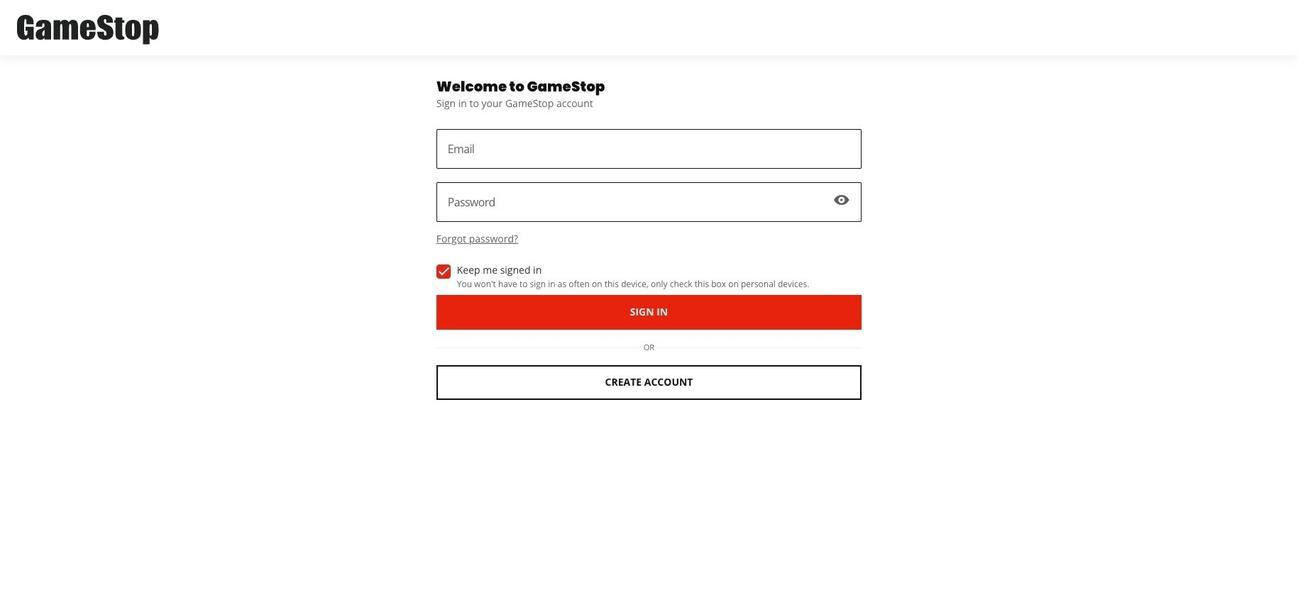 Task type: locate. For each thing, give the bounding box(es) containing it.
None password field
[[437, 183, 862, 222]]

None email field
[[437, 129, 862, 169]]

gamestop image
[[17, 13, 159, 47]]



Task type: vqa. For each thing, say whether or not it's contained in the screenshot.
PRO 5% Digital image
no



